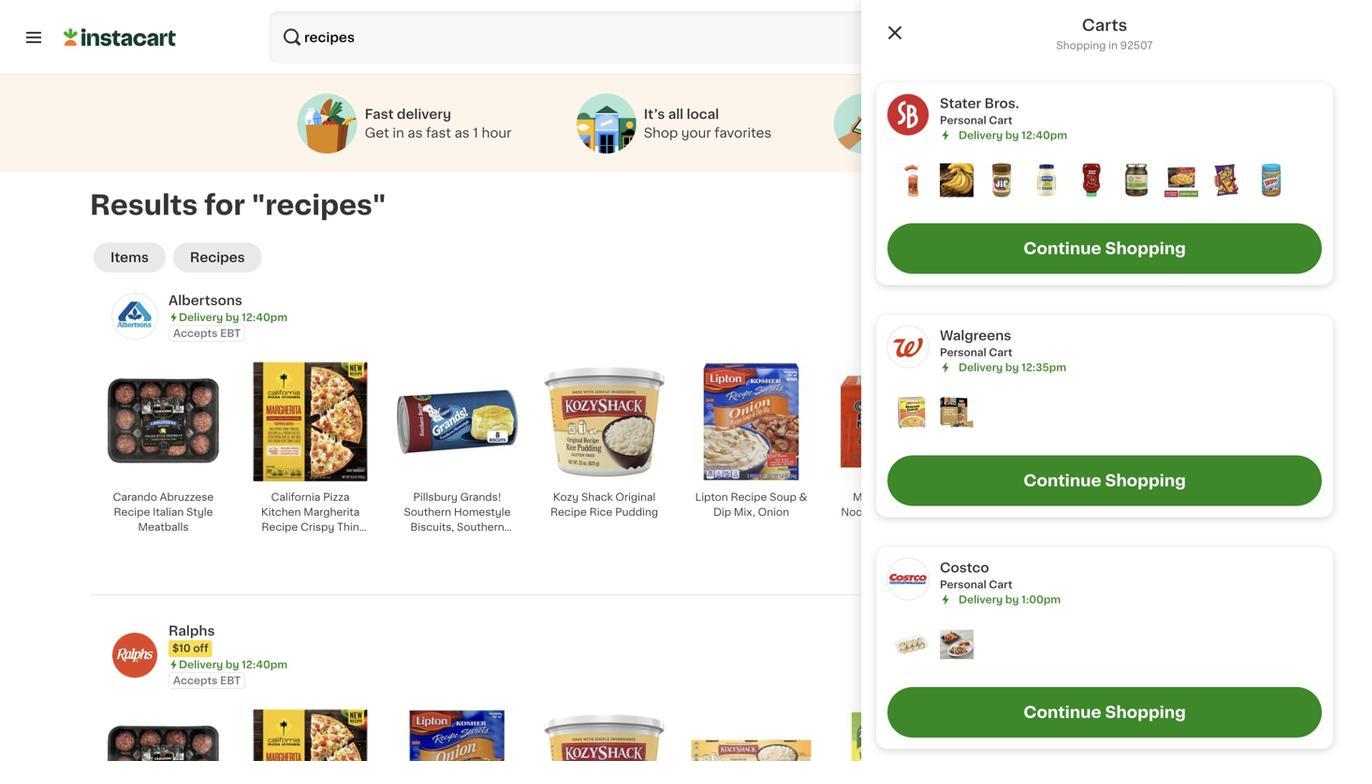 Task type: describe. For each thing, give the bounding box(es) containing it.
2 kozy shack original recipe rice pudding button from the left
[[979, 360, 1111, 531]]

mix,
[[734, 507, 755, 517]]

carando abruzzese recipe italian style meatballs image
[[103, 361, 224, 482]]

$10
[[172, 643, 191, 653]]

ralphs show all 22 items element
[[169, 622, 1100, 640]]

continue shopping for costco
[[1024, 705, 1186, 721]]

full circle full circle sweet relish image
[[1120, 163, 1154, 197]]

delivery for walgreens
[[959, 362, 1003, 373]]

abruzzese
[[160, 492, 214, 502]]

pillsbury grands! southern homestyle biscuits, southern recipe
[[404, 492, 511, 547]]

pack
[[910, 522, 935, 532]]

&
[[799, 492, 808, 502]]

items in cart element for costco
[[895, 628, 1315, 665]]

stouffer's macaroni & cheese frozen meal image
[[1165, 163, 1198, 197]]

costco personal cart
[[940, 561, 1013, 590]]

delivery for stater
[[959, 130, 1003, 140]]

2 ebt from the top
[[220, 675, 241, 686]]

kozy for 2nd kozy shack original recipe rice pudding image from left
[[994, 492, 1020, 502]]

albertsons show all 22 items element
[[169, 291, 1100, 310]]

2 accepts from the top
[[173, 675, 218, 686]]

pillsbury
[[413, 492, 458, 502]]

bros.
[[985, 97, 1019, 110]]

personal for walgreens
[[940, 347, 987, 358]]

delivery
[[397, 108, 451, 121]]

pillsbury grands! southern homestyle biscuits, southern recipe button
[[391, 360, 523, 547]]

1 vertical spatial pizza
[[331, 537, 358, 547]]

walgreens personal cart
[[940, 329, 1013, 358]]

vegetable
[[1196, 507, 1249, 517]]

1 horizontal spatial mix
[[1202, 492, 1220, 502]]

kirkland signature rotisserie chicken image
[[940, 628, 974, 661]]

items in cart element for walgreens
[[895, 395, 1315, 433]]

stater
[[940, 97, 981, 110]]

kozy shack original recipe rice pudding for 1st kozy shack original recipe rice pudding image from left
[[551, 492, 658, 517]]

delivery by 12:40pm for stater bros.
[[959, 130, 1067, 140]]

0 vertical spatial pizza
[[323, 492, 350, 502]]

direct chat
[[901, 108, 976, 121]]

"recipes"
[[251, 192, 386, 219]]

1:00pm
[[1022, 594, 1061, 605]]

12
[[897, 522, 908, 532]]

it's all local
[[644, 108, 719, 121]]

maruchan
[[853, 492, 905, 502]]

california pizza kitchen margherita recipe crispy thin crust frozen pizza
[[261, 492, 360, 547]]

lipton recipe soup & dip mix, onion button
[[685, 360, 817, 531]]

continue shopping button for walgreens
[[888, 455, 1322, 506]]

direct
[[901, 108, 943, 121]]

items button
[[94, 242, 166, 272]]

banana image
[[940, 163, 974, 197]]

lipton recipe soup & dip mix, onion image
[[691, 361, 812, 482]]

delivery for costco
[[959, 594, 1003, 605]]

view
[[1100, 307, 1133, 320]]

homestyle
[[454, 507, 511, 517]]

1 vertical spatial delivery by 12:40pm
[[179, 312, 288, 322]]

delivery down albertsons at top left
[[179, 312, 223, 322]]

maruchan ramen noodle soup, chicken flavor, 12 pack
[[841, 492, 956, 532]]

1 accepts from the top
[[173, 328, 218, 338]]

margherita
[[304, 507, 360, 517]]

continue shopping for stater bros.
[[1024, 241, 1186, 256]]

chicken
[[913, 507, 956, 517]]

recipe right "homestyle"
[[551, 507, 587, 517]]

rice for 1st kozy shack original recipe rice pudding image from left
[[590, 507, 613, 517]]

flavor,
[[861, 522, 895, 532]]

walgreens
[[940, 329, 1012, 342]]

rice for 2nd kozy shack original recipe rice pudding image from left
[[1031, 507, 1054, 517]]

shopping for stater bros.
[[1105, 241, 1186, 256]]

recipe inside the "pillsbury grands! southern homestyle biscuits, southern recipe"
[[439, 537, 476, 547]]

biscuits,
[[410, 522, 454, 532]]

ramen
[[907, 492, 944, 502]]

0 vertical spatial southern
[[404, 507, 451, 517]]

items in cart element for stater bros.
[[895, 163, 1315, 201]]

2 kozy shack original recipe rice pudding image from the left
[[985, 361, 1106, 482]]

it's
[[644, 108, 665, 121]]

onion
[[758, 507, 789, 517]]

knorr
[[1142, 492, 1170, 502]]

ralphs
[[169, 624, 215, 637]]

for
[[204, 192, 245, 219]]

cart for walgreens
[[989, 347, 1013, 358]]

by for walgreens
[[1006, 362, 1019, 373]]

original for 1st kozy shack original recipe rice pudding image from left
[[616, 492, 656, 502]]

recipe inside knorr soup mix and recipe mix vegetable
[[1136, 507, 1173, 517]]

recipes
[[190, 251, 245, 264]]

12:35pm
[[1022, 362, 1066, 373]]

shopping for walgreens
[[1105, 473, 1186, 489]]

carando abruzzese recipe italian style meatballs button
[[97, 360, 229, 546]]

continue for walgreens
[[1024, 473, 1102, 489]]

kirkland signature roasted chicken & swiss roller tray, 12 ct image
[[895, 628, 929, 661]]

delivery by 12:40pm for ralphs
[[179, 659, 288, 670]]

style
[[186, 507, 213, 517]]

1 vertical spatial mix
[[1175, 507, 1194, 517]]

crust
[[263, 537, 291, 547]]

recipe inside carando abruzzese recipe italian style meatballs
[[114, 507, 150, 517]]

recipe inside lipton recipe soup & dip mix, onion
[[731, 492, 767, 502]]

20+
[[1154, 307, 1180, 320]]

92507
[[1120, 40, 1153, 51]]

1 horizontal spatial southern
[[457, 522, 504, 532]]

carts shopping in 92507
[[1057, 17, 1153, 51]]

dip
[[713, 507, 731, 517]]

1 pudding from the left
[[615, 507, 658, 517]]



Task type: vqa. For each thing, say whether or not it's contained in the screenshot.
Yellow Onion $ 4 05
no



Task type: locate. For each thing, give the bounding box(es) containing it.
carts
[[1082, 17, 1128, 33]]

kozy shack original recipe rice pudding for 2nd kozy shack original recipe rice pudding image from left
[[992, 492, 1099, 517]]

2 vertical spatial continue
[[1024, 705, 1102, 721]]

shopping inside carts shopping in 92507
[[1057, 40, 1106, 51]]

original left knorr
[[1057, 492, 1097, 502]]

results for "recipes"
[[90, 192, 386, 219]]

mix up vegetable on the right of page
[[1202, 492, 1220, 502]]

1 continue shopping button from the top
[[888, 223, 1322, 274]]

in
[[1109, 40, 1118, 51]]

1 horizontal spatial kozy
[[994, 492, 1020, 502]]

2 vertical spatial delivery by 12:40pm
[[179, 659, 288, 670]]

personal down walgreens
[[940, 347, 987, 358]]

carando abruzzese recipe italian style meatballs
[[113, 492, 214, 532]]

item carousel region
[[71, 353, 1285, 602]]

accepts down albertsons at top left
[[173, 328, 218, 338]]

personal inside stater bros. personal cart
[[940, 115, 987, 125]]

delivery by 12:40pm down off
[[179, 659, 288, 670]]

2 pudding from the left
[[1056, 507, 1099, 517]]

recipe down "biscuits,"
[[439, 537, 476, 547]]

delivery down costco personal cart
[[959, 594, 1003, 605]]

by for stater
[[1006, 130, 1019, 140]]

2 soup from the left
[[1172, 492, 1199, 502]]

meatballs
[[138, 522, 189, 532]]

recipe down kitchen
[[262, 522, 298, 532]]

1 horizontal spatial rice
[[1031, 507, 1054, 517]]

all for it's
[[668, 108, 684, 121]]

1 original from the left
[[616, 492, 656, 502]]

continue shopping button for stater bros.
[[888, 223, 1322, 274]]

recipe down knorr
[[1136, 507, 1173, 517]]

kozy
[[553, 492, 579, 502], [994, 492, 1020, 502]]

soup up "onion"
[[770, 492, 797, 502]]

0 vertical spatial items in cart element
[[895, 163, 1315, 201]]

delivery by 12:40pm down bros.
[[959, 130, 1067, 140]]

maruchan ramen noodle soup, chicken flavor, 12 pack button
[[832, 360, 964, 546]]

1 horizontal spatial original
[[1057, 492, 1097, 502]]

personal for costco
[[940, 579, 987, 590]]

1 continue from the top
[[1024, 241, 1102, 256]]

by
[[1006, 130, 1019, 140], [226, 312, 239, 322], [1006, 362, 1019, 373], [1006, 594, 1019, 605], [226, 659, 239, 670]]

off
[[193, 643, 208, 653]]

1 kozy shack original recipe rice pudding from the left
[[551, 492, 658, 517]]

1 horizontal spatial all
[[1136, 307, 1151, 320]]

0 horizontal spatial pudding
[[615, 507, 658, 517]]

1 vertical spatial all
[[1136, 307, 1151, 320]]

shack
[[581, 492, 613, 502], [1022, 492, 1054, 502]]

results
[[90, 192, 198, 219]]

2 cart from the top
[[989, 347, 1013, 358]]

cart for costco
[[989, 579, 1013, 590]]

maruchan ramen noodle soup, chicken flavor image
[[895, 395, 929, 429]]

continue for stater bros.
[[1024, 241, 1102, 256]]

kozy shack original recipe rice pudding
[[551, 492, 658, 517], [992, 492, 1099, 517]]

soup inside knorr soup mix and recipe mix vegetable
[[1172, 492, 1199, 502]]

delivery down off
[[179, 659, 223, 670]]

cart
[[989, 115, 1013, 125], [989, 347, 1013, 358], [989, 579, 1013, 590]]

personal inside walgreens personal cart
[[940, 347, 987, 358]]

continue shopping
[[1024, 241, 1186, 256], [1024, 473, 1186, 489], [1024, 705, 1186, 721]]

albertsons
[[169, 294, 242, 307]]

lipton recipe soup & dip mix, onion
[[695, 492, 808, 517]]

0 vertical spatial 12:40pm
[[1022, 130, 1067, 140]]

mix left vegetable on the right of page
[[1175, 507, 1194, 517]]

continue for costco
[[1024, 705, 1102, 721]]

original for 2nd kozy shack original recipe rice pudding image from left
[[1057, 492, 1097, 502]]

costco image
[[888, 558, 929, 600]]

kozy right ramen
[[994, 492, 1020, 502]]

personal inside costco personal cart
[[940, 579, 987, 590]]

2 rice from the left
[[1031, 507, 1054, 517]]

grands!
[[460, 492, 501, 502]]

0 horizontal spatial kozy shack original recipe rice pudding
[[551, 492, 658, 517]]

accepts ebt down albertsons at top left
[[173, 328, 241, 338]]

all
[[668, 108, 684, 121], [1136, 307, 1151, 320]]

skippy creamy peanut butter image
[[1255, 163, 1288, 197]]

instacart logo image
[[64, 26, 176, 49]]

1 kozy from the left
[[553, 492, 579, 502]]

takis fuego rolled tortilla chips bag image
[[1210, 163, 1243, 197]]

0 horizontal spatial all
[[668, 108, 684, 121]]

1 personal from the top
[[940, 115, 987, 125]]

1 vertical spatial continue shopping
[[1024, 473, 1186, 489]]

view all 20+ items
[[1100, 307, 1221, 320]]

delivery by 12:35pm
[[959, 362, 1066, 373]]

cart inside walgreens personal cart
[[989, 347, 1013, 358]]

continue shopping for walgreens
[[1024, 473, 1186, 489]]

None search field
[[270, 11, 1057, 64]]

0 vertical spatial ebt
[[220, 328, 241, 338]]

accepts ebt
[[173, 328, 241, 338], [173, 675, 241, 686]]

thin
[[337, 522, 359, 532]]

cart inside costco personal cart
[[989, 579, 1013, 590]]

walgreens image
[[888, 326, 929, 367]]

0 horizontal spatial kozy
[[553, 492, 579, 502]]

0 vertical spatial delivery by 12:40pm
[[959, 130, 1067, 140]]

2 continue shopping button from the top
[[888, 455, 1322, 506]]

continue shopping button
[[888, 223, 1322, 274], [888, 455, 1322, 506], [888, 687, 1322, 738]]

12:40pm
[[1022, 130, 1067, 140], [242, 312, 288, 322], [242, 659, 288, 670]]

frozen
[[294, 537, 329, 547]]

continue shopping button for costco
[[888, 687, 1322, 738]]

0 vertical spatial cart
[[989, 115, 1013, 125]]

mix
[[1202, 492, 1220, 502], [1175, 507, 1194, 517]]

3 continue from the top
[[1024, 705, 1102, 721]]

0 horizontal spatial soup
[[770, 492, 797, 502]]

kitchen
[[261, 507, 301, 517]]

items
[[110, 251, 149, 264]]

fast
[[365, 108, 394, 121]]

delivery by 1:00pm
[[959, 594, 1061, 605]]

personal down costco
[[940, 579, 987, 590]]

kind caramel almond & sea salt image
[[940, 395, 974, 429]]

crispy
[[301, 522, 334, 532]]

southern up "biscuits,"
[[404, 507, 451, 517]]

2 vertical spatial personal
[[940, 579, 987, 590]]

2 vertical spatial continue shopping button
[[888, 687, 1322, 738]]

1 vertical spatial southern
[[457, 522, 504, 532]]

southern down "homestyle"
[[457, 522, 504, 532]]

maruchan ramen noodle soup, chicken flavor, 12 pack image
[[838, 361, 959, 482]]

costco
[[940, 561, 989, 574]]

1 accepts ebt from the top
[[173, 328, 241, 338]]

1 vertical spatial continue
[[1024, 473, 1102, 489]]

rice
[[590, 507, 613, 517], [1031, 507, 1054, 517]]

california
[[271, 492, 320, 502]]

2 original from the left
[[1057, 492, 1097, 502]]

1 ebt from the top
[[220, 328, 241, 338]]

pillsbury grands! southern homestyle biscuits, southern recipe image
[[397, 361, 518, 482]]

0 horizontal spatial original
[[616, 492, 656, 502]]

0 vertical spatial personal
[[940, 115, 987, 125]]

ebt
[[220, 328, 241, 338], [220, 675, 241, 686]]

knorr soup mix and recipe mix vegetable image
[[1132, 361, 1253, 482]]

carando
[[113, 492, 157, 502]]

huy fong foods sriracha hot chili sauce ketchup image
[[1075, 163, 1109, 197]]

1 kozy shack original recipe rice pudding image from the left
[[544, 361, 665, 482]]

california pizza kitchen margherita recipe crispy thin crust frozen pizza image
[[250, 361, 371, 482]]

2 vertical spatial continue shopping
[[1024, 705, 1186, 721]]

1 vertical spatial accepts
[[173, 675, 218, 686]]

2 items in cart element from the top
[[895, 395, 1315, 433]]

2 continue shopping from the top
[[1024, 473, 1186, 489]]

ralphs $10 off
[[169, 624, 215, 653]]

original
[[616, 492, 656, 502], [1057, 492, 1097, 502]]

recipe up the mix,
[[731, 492, 767, 502]]

best foods mayonnaise real mayo image
[[1030, 163, 1064, 197]]

1 rice from the left
[[590, 507, 613, 517]]

kozy for 1st kozy shack original recipe rice pudding image from left
[[553, 492, 579, 502]]

kozy shack original recipe rice pudding image
[[544, 361, 665, 482], [985, 361, 1106, 482]]

2 kozy from the left
[[994, 492, 1020, 502]]

all left the 20+
[[1136, 307, 1151, 320]]

12:40pm for stater bros.
[[1022, 130, 1067, 140]]

0 horizontal spatial shack
[[581, 492, 613, 502]]

recipe inside california pizza kitchen margherita recipe crispy thin crust frozen pizza
[[262, 522, 298, 532]]

delivery by 12:40pm down albertsons at top left
[[179, 312, 288, 322]]

1 continue shopping from the top
[[1024, 241, 1186, 256]]

1 shack from the left
[[581, 492, 613, 502]]

italian
[[153, 507, 184, 517]]

recipe down carando
[[114, 507, 150, 517]]

original left 'lipton'
[[616, 492, 656, 502]]

0 vertical spatial accepts ebt
[[173, 328, 241, 338]]

delivery down stater bros. personal cart
[[959, 130, 1003, 140]]

1 horizontal spatial shack
[[1022, 492, 1054, 502]]

recipes button
[[173, 242, 262, 272]]

all for view
[[1136, 307, 1151, 320]]

2 vertical spatial 12:40pm
[[242, 659, 288, 670]]

fast delivery
[[365, 108, 451, 121]]

0 horizontal spatial kozy shack original recipe rice pudding image
[[544, 361, 665, 482]]

2 accepts ebt from the top
[[173, 675, 241, 686]]

0 horizontal spatial kozy shack original recipe rice pudding button
[[538, 360, 670, 531]]

cart down bros.
[[989, 115, 1013, 125]]

soup right knorr
[[1172, 492, 1199, 502]]

pizza down the thin
[[331, 537, 358, 547]]

12:40pm for ralphs
[[242, 659, 288, 670]]

southern
[[404, 507, 451, 517], [457, 522, 504, 532]]

country harvest stater bros. country harvest whole wheat bagels image
[[895, 163, 929, 197]]

2 shack from the left
[[1022, 492, 1054, 502]]

delivery down walgreens personal cart
[[959, 362, 1003, 373]]

2 kozy shack original recipe rice pudding from the left
[[992, 492, 1099, 517]]

soup
[[770, 492, 797, 502], [1172, 492, 1199, 502]]

cart up delivery by 1:00pm
[[989, 579, 1013, 590]]

1 vertical spatial items in cart element
[[895, 395, 1315, 433]]

by for costco
[[1006, 594, 1019, 605]]

1 horizontal spatial kozy shack original recipe rice pudding button
[[979, 360, 1111, 531]]

knorr soup mix and recipe mix vegetable
[[1136, 492, 1249, 517]]

and
[[1223, 492, 1243, 502]]

2 vertical spatial items in cart element
[[895, 628, 1315, 665]]

1 vertical spatial ebt
[[220, 675, 241, 686]]

pizza up margherita
[[323, 492, 350, 502]]

1 horizontal spatial kozy shack original recipe rice pudding
[[992, 492, 1099, 517]]

2 personal from the top
[[940, 347, 987, 358]]

1 kozy shack original recipe rice pudding button from the left
[[538, 360, 670, 531]]

california pizza kitchen margherita recipe crispy thin crust frozen pizza button
[[244, 360, 376, 547]]

1 vertical spatial accepts ebt
[[173, 675, 241, 686]]

cart inside stater bros. personal cart
[[989, 115, 1013, 125]]

3 cart from the top
[[989, 579, 1013, 590]]

personal down stater
[[940, 115, 987, 125]]

0 vertical spatial continue shopping
[[1024, 241, 1186, 256]]

2 vertical spatial cart
[[989, 579, 1013, 590]]

2 continue from the top
[[1024, 473, 1102, 489]]

recipe up costco personal cart
[[992, 507, 1028, 517]]

0 horizontal spatial rice
[[590, 507, 613, 517]]

1 soup from the left
[[770, 492, 797, 502]]

soup inside lipton recipe soup & dip mix, onion
[[770, 492, 797, 502]]

1 items in cart element from the top
[[895, 163, 1315, 201]]

chat
[[946, 108, 976, 121]]

soup,
[[881, 507, 911, 517]]

1 vertical spatial 12:40pm
[[242, 312, 288, 322]]

delivery
[[959, 130, 1003, 140], [179, 312, 223, 322], [959, 362, 1003, 373], [959, 594, 1003, 605], [179, 659, 223, 670]]

3 continue shopping from the top
[[1024, 705, 1186, 721]]

3 items in cart element from the top
[[895, 628, 1315, 665]]

1 horizontal spatial pudding
[[1056, 507, 1099, 517]]

jif peanut butter spreads image
[[985, 163, 1019, 197]]

all right it's
[[668, 108, 684, 121]]

cart up the delivery by 12:35pm
[[989, 347, 1013, 358]]

3 continue shopping button from the top
[[888, 687, 1322, 738]]

knorr soup mix and recipe mix vegetable button
[[1126, 360, 1258, 531]]

0 vertical spatial continue
[[1024, 241, 1102, 256]]

3 personal from the top
[[940, 579, 987, 590]]

stater bros. image
[[888, 94, 929, 135]]

local
[[687, 108, 719, 121]]

lipton
[[695, 492, 728, 502]]

1 vertical spatial continue shopping button
[[888, 455, 1322, 506]]

1 horizontal spatial soup
[[1172, 492, 1199, 502]]

0 vertical spatial continue shopping button
[[888, 223, 1322, 274]]

stater bros. personal cart
[[940, 97, 1019, 125]]

kozy right grands! at the bottom of the page
[[553, 492, 579, 502]]

0 vertical spatial accepts
[[173, 328, 218, 338]]

1 vertical spatial cart
[[989, 347, 1013, 358]]

items
[[1183, 307, 1221, 320]]

0 vertical spatial all
[[668, 108, 684, 121]]

recipe
[[731, 492, 767, 502], [114, 507, 150, 517], [551, 507, 587, 517], [992, 507, 1028, 517], [1136, 507, 1173, 517], [262, 522, 298, 532], [439, 537, 476, 547]]

1 vertical spatial personal
[[940, 347, 987, 358]]

items in cart element
[[895, 163, 1315, 201], [895, 395, 1315, 433], [895, 628, 1315, 665]]

pizza
[[323, 492, 350, 502], [331, 537, 358, 547]]

pudding
[[615, 507, 658, 517], [1056, 507, 1099, 517]]

kozy shack original recipe rice pudding button
[[538, 360, 670, 531], [979, 360, 1111, 531]]

accepts ebt down off
[[173, 675, 241, 686]]

0 horizontal spatial southern
[[404, 507, 451, 517]]

1 cart from the top
[[989, 115, 1013, 125]]

0 horizontal spatial mix
[[1175, 507, 1194, 517]]

noodle
[[841, 507, 879, 517]]

shopping for costco
[[1105, 705, 1186, 721]]

delivery by 12:40pm
[[959, 130, 1067, 140], [179, 312, 288, 322], [179, 659, 288, 670]]

shopping
[[1057, 40, 1106, 51], [1105, 241, 1186, 256], [1105, 473, 1186, 489], [1105, 705, 1186, 721]]

1 horizontal spatial kozy shack original recipe rice pudding image
[[985, 361, 1106, 482]]

accepts down off
[[173, 675, 218, 686]]

accepts
[[173, 328, 218, 338], [173, 675, 218, 686]]

0 vertical spatial mix
[[1202, 492, 1220, 502]]

Search field
[[270, 11, 1057, 64]]



